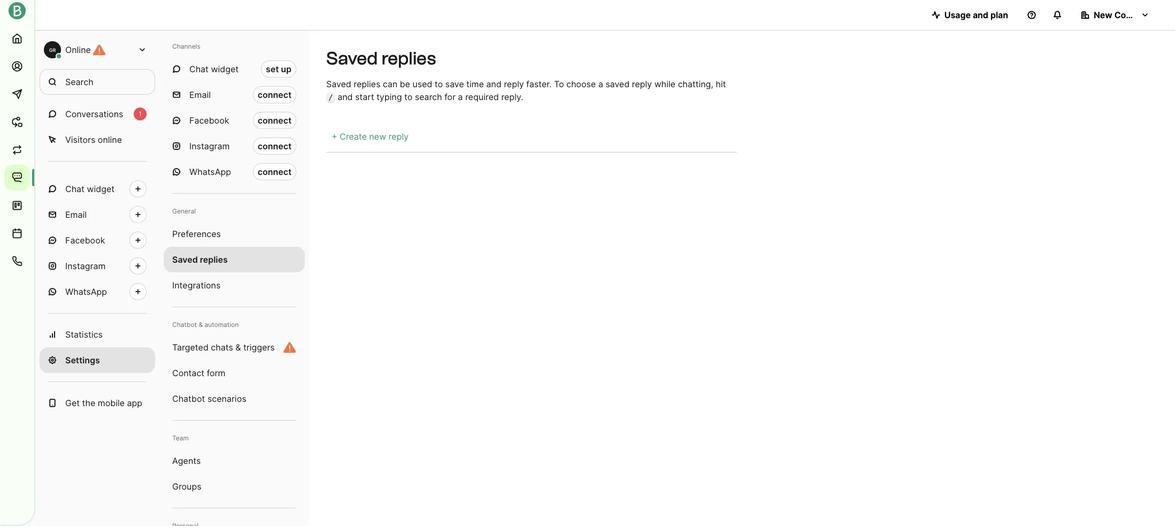Task type: describe. For each thing, give the bounding box(es) containing it.
time
[[467, 79, 484, 89]]

chatbot & automation
[[172, 321, 239, 329]]

agents link
[[164, 448, 305, 474]]

groups
[[172, 481, 201, 492]]

used
[[413, 79, 432, 89]]

statistics link
[[40, 322, 155, 347]]

agents
[[172, 455, 201, 466]]

1 horizontal spatial to
[[435, 79, 443, 89]]

integrations
[[172, 280, 221, 291]]

search link
[[40, 69, 155, 95]]

get the mobile app link
[[40, 390, 155, 416]]

chatbot scenarios link
[[164, 386, 305, 411]]

+ Create new reply text field
[[326, 125, 737, 147]]

chat widget link
[[40, 176, 155, 202]]

choose
[[567, 79, 596, 89]]

usage and plan
[[945, 10, 1009, 20]]

1 vertical spatial and
[[487, 79, 502, 89]]

1 vertical spatial saved replies
[[172, 254, 228, 265]]

email link
[[40, 202, 155, 227]]

0 horizontal spatial chat
[[65, 184, 85, 194]]

replies inside saved replies can be used to save time and reply faster. to choose a saved reply while chatting, hit / and start typing to search for a required reply.
[[354, 79, 381, 89]]

1
[[139, 110, 142, 118]]

plan
[[991, 10, 1009, 20]]

new
[[1094, 10, 1113, 20]]

while
[[655, 79, 676, 89]]

visitors online
[[65, 134, 122, 145]]

gr
[[49, 47, 56, 53]]

search
[[415, 92, 442, 102]]

can
[[383, 79, 398, 89]]

team
[[172, 434, 189, 442]]

app
[[127, 398, 142, 408]]

settings link
[[40, 347, 155, 373]]

0 horizontal spatial and
[[338, 92, 353, 102]]

typing
[[377, 92, 402, 102]]

set
[[266, 64, 279, 74]]

chatbot for chatbot scenarios
[[172, 393, 205, 404]]

reply.
[[501, 92, 524, 102]]

1 vertical spatial whatsapp
[[65, 286, 107, 297]]

0 vertical spatial instagram
[[189, 141, 230, 151]]

faster.
[[527, 79, 552, 89]]

/
[[329, 93, 333, 102]]

contact form
[[172, 368, 226, 378]]

targeted
[[172, 342, 209, 353]]

1 vertical spatial chat widget
[[65, 184, 115, 194]]

usage
[[945, 10, 971, 20]]

2 reply from the left
[[632, 79, 652, 89]]

chats
[[211, 342, 233, 353]]

the
[[82, 398, 95, 408]]

automation
[[205, 321, 239, 329]]

form
[[207, 368, 226, 378]]

channels
[[172, 42, 201, 50]]



Task type: locate. For each thing, give the bounding box(es) containing it.
widget left set
[[211, 64, 239, 74]]

1 vertical spatial to
[[404, 92, 413, 102]]

widget
[[211, 64, 239, 74], [87, 184, 115, 194]]

chat up email link
[[65, 184, 85, 194]]

new company button
[[1073, 4, 1159, 26]]

saved
[[606, 79, 630, 89]]

general
[[172, 207, 196, 215]]

conversations
[[65, 109, 123, 119]]

statistics
[[65, 329, 103, 340]]

to
[[435, 79, 443, 89], [404, 92, 413, 102]]

0 horizontal spatial replies
[[200, 254, 228, 265]]

2 horizontal spatial and
[[973, 10, 989, 20]]

1 vertical spatial chat
[[65, 184, 85, 194]]

email up facebook link
[[65, 209, 87, 220]]

1 horizontal spatial widget
[[211, 64, 239, 74]]

0 horizontal spatial saved replies
[[172, 254, 228, 265]]

0 horizontal spatial facebook
[[65, 235, 105, 246]]

0 vertical spatial chatbot
[[172, 321, 197, 329]]

facebook link
[[40, 227, 155, 253]]

save
[[445, 79, 464, 89]]

1 horizontal spatial instagram
[[189, 141, 230, 151]]

saved replies up "can"
[[326, 48, 436, 68]]

2 chatbot from the top
[[172, 393, 205, 404]]

1 vertical spatial chatbot
[[172, 393, 205, 404]]

whatsapp
[[189, 166, 231, 177], [65, 286, 107, 297]]

1 connect from the top
[[258, 89, 292, 100]]

1 chatbot from the top
[[172, 321, 197, 329]]

whatsapp up general
[[189, 166, 231, 177]]

2 horizontal spatial replies
[[382, 48, 436, 68]]

1 vertical spatial facebook
[[65, 235, 105, 246]]

1 reply from the left
[[504, 79, 524, 89]]

chatbot for chatbot & automation
[[172, 321, 197, 329]]

a right "for"
[[458, 92, 463, 102]]

connect
[[258, 89, 292, 100], [258, 115, 292, 126], [258, 141, 292, 151], [258, 166, 292, 177]]

1 horizontal spatial saved replies
[[326, 48, 436, 68]]

connect for email
[[258, 89, 292, 100]]

instagram
[[189, 141, 230, 151], [65, 261, 106, 271]]

0 horizontal spatial a
[[458, 92, 463, 102]]

search
[[65, 77, 93, 87]]

0 vertical spatial &
[[199, 321, 203, 329]]

4 connect from the top
[[258, 166, 292, 177]]

to
[[554, 79, 564, 89]]

chat widget down channels
[[189, 64, 239, 74]]

0 vertical spatial to
[[435, 79, 443, 89]]

reply up reply.
[[504, 79, 524, 89]]

a left saved
[[599, 79, 603, 89]]

1 horizontal spatial &
[[236, 342, 241, 353]]

1 vertical spatial &
[[236, 342, 241, 353]]

saved
[[326, 48, 378, 68], [326, 79, 351, 89], [172, 254, 198, 265]]

hit
[[716, 79, 726, 89]]

1 vertical spatial a
[[458, 92, 463, 102]]

up
[[281, 64, 292, 74]]

chatbot
[[172, 321, 197, 329], [172, 393, 205, 404]]

replies up start
[[354, 79, 381, 89]]

online
[[65, 44, 91, 55]]

replies
[[382, 48, 436, 68], [354, 79, 381, 89], [200, 254, 228, 265]]

saved replies can be used to save time and reply faster. to choose a saved reply while chatting, hit / and start typing to search for a required reply.
[[326, 79, 726, 102]]

chat widget
[[189, 64, 239, 74], [65, 184, 115, 194]]

targeted chats & triggers link
[[164, 334, 305, 360]]

required
[[465, 92, 499, 102]]

whatsapp link
[[40, 279, 155, 304]]

contact
[[172, 368, 204, 378]]

chat widget up email link
[[65, 184, 115, 194]]

settings
[[65, 355, 100, 365]]

start
[[355, 92, 374, 102]]

1 horizontal spatial replies
[[354, 79, 381, 89]]

1 vertical spatial widget
[[87, 184, 115, 194]]

to left "save"
[[435, 79, 443, 89]]

0 horizontal spatial instagram
[[65, 261, 106, 271]]

to down be
[[404, 92, 413, 102]]

chatbot scenarios
[[172, 393, 246, 404]]

connect for whatsapp
[[258, 166, 292, 177]]

3 connect from the top
[[258, 141, 292, 151]]

1 vertical spatial saved
[[326, 79, 351, 89]]

visitors
[[65, 134, 95, 145]]

chatbot down the contact
[[172, 393, 205, 404]]

online
[[98, 134, 122, 145]]

connect for facebook
[[258, 115, 292, 126]]

saved up integrations
[[172, 254, 198, 265]]

1 horizontal spatial chat
[[189, 64, 209, 74]]

and up required
[[487, 79, 502, 89]]

saved inside saved replies can be used to save time and reply faster. to choose a saved reply while chatting, hit / and start typing to search for a required reply.
[[326, 79, 351, 89]]

1 vertical spatial replies
[[354, 79, 381, 89]]

0 horizontal spatial reply
[[504, 79, 524, 89]]

0 horizontal spatial email
[[65, 209, 87, 220]]

2 connect from the top
[[258, 115, 292, 126]]

0 vertical spatial chat
[[189, 64, 209, 74]]

saved up start
[[326, 48, 378, 68]]

chatbot up targeted
[[172, 321, 197, 329]]

reply
[[504, 79, 524, 89], [632, 79, 652, 89]]

connect for instagram
[[258, 141, 292, 151]]

0 vertical spatial saved replies
[[326, 48, 436, 68]]

whatsapp down "instagram" link on the left
[[65, 286, 107, 297]]

chat down channels
[[189, 64, 209, 74]]

usage and plan button
[[923, 4, 1017, 26]]

for
[[445, 92, 456, 102]]

mobile
[[98, 398, 125, 408]]

company
[[1115, 10, 1154, 20]]

1 horizontal spatial email
[[189, 89, 211, 100]]

email
[[189, 89, 211, 100], [65, 209, 87, 220]]

& right chats at left
[[236, 342, 241, 353]]

email down channels
[[189, 89, 211, 100]]

1 vertical spatial instagram
[[65, 261, 106, 271]]

set up
[[266, 64, 292, 74]]

1 horizontal spatial a
[[599, 79, 603, 89]]

replies down preferences
[[200, 254, 228, 265]]

2 vertical spatial saved
[[172, 254, 198, 265]]

0 vertical spatial email
[[189, 89, 211, 100]]

chat
[[189, 64, 209, 74], [65, 184, 85, 194]]

1 horizontal spatial chat widget
[[189, 64, 239, 74]]

a
[[599, 79, 603, 89], [458, 92, 463, 102]]

0 vertical spatial widget
[[211, 64, 239, 74]]

integrations link
[[164, 272, 305, 298]]

& left automation
[[199, 321, 203, 329]]

and inside button
[[973, 10, 989, 20]]

0 vertical spatial whatsapp
[[189, 166, 231, 177]]

2 vertical spatial replies
[[200, 254, 228, 265]]

reply left the while
[[632, 79, 652, 89]]

1 vertical spatial email
[[65, 209, 87, 220]]

get the mobile app
[[65, 398, 142, 408]]

get
[[65, 398, 80, 408]]

0 horizontal spatial widget
[[87, 184, 115, 194]]

0 vertical spatial and
[[973, 10, 989, 20]]

1 horizontal spatial whatsapp
[[189, 166, 231, 177]]

scenarios
[[208, 393, 246, 404]]

facebook
[[189, 115, 229, 126], [65, 235, 105, 246]]

replies up be
[[382, 48, 436, 68]]

be
[[400, 79, 410, 89]]

0 horizontal spatial chat widget
[[65, 184, 115, 194]]

1 horizontal spatial reply
[[632, 79, 652, 89]]

and left plan at the top right of the page
[[973, 10, 989, 20]]

0 vertical spatial a
[[599, 79, 603, 89]]

0 vertical spatial replies
[[382, 48, 436, 68]]

1 horizontal spatial and
[[487, 79, 502, 89]]

&
[[199, 321, 203, 329], [236, 342, 241, 353]]

targeted chats & triggers
[[172, 342, 275, 353]]

0 horizontal spatial whatsapp
[[65, 286, 107, 297]]

instagram link
[[40, 253, 155, 279]]

groups link
[[164, 474, 305, 499]]

chatting,
[[678, 79, 714, 89]]

contact form link
[[164, 360, 305, 386]]

1 horizontal spatial facebook
[[189, 115, 229, 126]]

and right /
[[338, 92, 353, 102]]

0 vertical spatial facebook
[[189, 115, 229, 126]]

visitors online link
[[40, 127, 155, 153]]

saved replies link
[[164, 247, 305, 272]]

and
[[973, 10, 989, 20], [487, 79, 502, 89], [338, 92, 353, 102]]

0 vertical spatial saved
[[326, 48, 378, 68]]

0 horizontal spatial to
[[404, 92, 413, 102]]

saved up /
[[326, 79, 351, 89]]

new company
[[1094, 10, 1154, 20]]

preferences link
[[164, 221, 305, 247]]

0 horizontal spatial &
[[199, 321, 203, 329]]

saved replies
[[326, 48, 436, 68], [172, 254, 228, 265]]

widget up email link
[[87, 184, 115, 194]]

2 vertical spatial and
[[338, 92, 353, 102]]

triggers
[[243, 342, 275, 353]]

preferences
[[172, 228, 221, 239]]

0 vertical spatial chat widget
[[189, 64, 239, 74]]

saved replies down preferences
[[172, 254, 228, 265]]



Task type: vqa. For each thing, say whether or not it's contained in the screenshot.
used
yes



